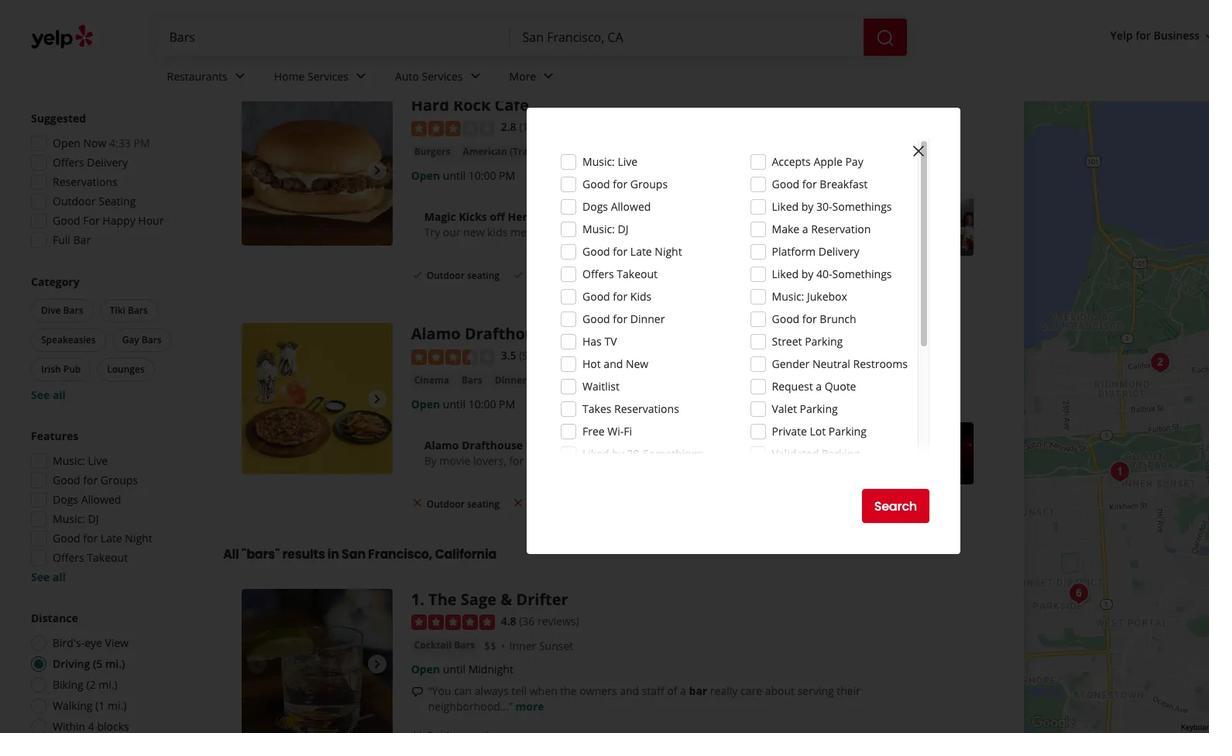 Task type: locate. For each thing, give the bounding box(es) containing it.
0 horizontal spatial dinner
[[495, 373, 527, 386]]

1 vertical spatial allowed
[[81, 492, 121, 507]]

1 slideshow element from the top
[[242, 95, 393, 246]]

drafthouse for alamo drafthouse cinema new mission
[[465, 323, 552, 344]]

0 vertical spatial allowed
[[611, 199, 651, 214]]

pm right 4:33
[[134, 136, 150, 150]]

0 vertical spatial until
[[443, 168, 466, 183]]

1 previous image from the top
[[248, 390, 267, 408]]

0 horizontal spatial night
[[125, 531, 152, 546]]

live
[[618, 154, 638, 169], [88, 453, 108, 468]]

parking for validated parking
[[822, 446, 860, 461]]

bars inside "button"
[[462, 373, 483, 386]]

services down 16 info v2 image
[[308, 69, 349, 83]]

by for 20-
[[612, 446, 625, 461]]

1 vertical spatial outdoor
[[427, 269, 465, 282]]

new inside search dialog
[[626, 357, 649, 371]]

16 checkmark v2 image
[[411, 269, 424, 281], [512, 269, 525, 281]]

drafthouse up 3.5 on the top of the page
[[465, 323, 552, 344]]

by left 40-
[[802, 267, 814, 281]]

group
[[26, 111, 192, 253], [28, 274, 192, 403], [26, 429, 192, 585]]

music: live
[[583, 154, 638, 169], [53, 453, 108, 468]]

offers up good for kids
[[583, 267, 614, 281]]

can
[[454, 684, 472, 699]]

inner sunset
[[510, 639, 574, 654]]

sponsored results
[[223, 51, 338, 69]]

more down 'fi'
[[626, 453, 654, 468]]

the sage & drifter link
[[429, 589, 569, 610]]

0 vertical spatial previous image
[[248, 390, 267, 408]]

liked up make
[[772, 199, 799, 214]]

1 16 checkmark v2 image from the left
[[411, 269, 424, 281]]

keyboar button
[[1182, 722, 1210, 733]]

biking (2 mi.)
[[53, 677, 118, 692]]

speakeasies
[[41, 333, 96, 346]]

open until 10:00 pm down american
[[411, 168, 516, 183]]

open down suggested
[[53, 136, 81, 150]]

close image
[[910, 142, 929, 160]]

cocktail bars button down 4.8 star rating image
[[411, 638, 478, 654]]

1 vertical spatial night
[[125, 531, 152, 546]]

offers takeout up distance in the left bottom of the page
[[53, 550, 128, 565]]

24 chevron down v2 image for restaurants
[[231, 67, 249, 86]]

parking up private lot parking
[[800, 401, 838, 416]]

open for 2.8
[[411, 168, 440, 183]]

hard
[[411, 95, 449, 116]]

1 next image from the top
[[368, 161, 387, 180]]

movie left lovers
[[527, 453, 558, 468]]

offers down now
[[53, 155, 84, 170]]

slideshow element for alamo
[[242, 323, 393, 474]]

delivery inside search dialog
[[819, 244, 860, 259]]

next image
[[368, 655, 387, 674]]

liked down free
[[583, 446, 610, 461]]

see all button up distance in the left bottom of the page
[[31, 570, 66, 584]]

1 vertical spatial drafthouse
[[462, 438, 523, 452]]

business
[[1154, 28, 1201, 43]]

cocktail bars button down 2.8 (1.1k reviews)
[[577, 144, 644, 160]]

24 chevron down v2 image inside 'auto services' link
[[466, 67, 485, 86]]

delivery for offers delivery
[[87, 155, 128, 170]]

movie right by
[[440, 453, 471, 468]]

16 chevron down v2 image
[[1204, 30, 1210, 42]]

0 horizontal spatial reservations
[[53, 174, 118, 189]]

24 chevron down v2 image right the more on the left top of the page
[[540, 67, 558, 86]]

1 vertical spatial cocktail bars link
[[411, 638, 478, 654]]

by
[[425, 453, 437, 468]]

groups
[[631, 177, 668, 191], [101, 473, 138, 488]]

2 slideshow element from the top
[[242, 323, 393, 474]]

good for happy hour
[[53, 213, 164, 228]]

dinner down kids
[[631, 312, 665, 326]]

1 open until 10:00 pm from the top
[[411, 168, 516, 183]]

music:
[[583, 154, 615, 169], [583, 222, 615, 236], [772, 289, 805, 304], [53, 453, 85, 468], [53, 512, 85, 526]]

delivery down reservation
[[819, 244, 860, 259]]

a for reservation
[[803, 222, 809, 236]]

2 vertical spatial cinema
[[526, 438, 567, 452]]

open up 16 speech v2 icon
[[411, 662, 440, 677]]

all down 'irish pub' button
[[53, 388, 66, 402]]

when
[[530, 684, 558, 699]]

tiki bars button
[[100, 299, 158, 322]]

24 chevron down v2 image up rock
[[466, 67, 485, 86]]

0 vertical spatial late
[[631, 244, 652, 259]]

waitlist
[[583, 379, 620, 394]]

services for home services
[[308, 69, 349, 83]]

0 vertical spatial mi.)
[[105, 657, 125, 671]]

cocktail down 4.8 star rating image
[[414, 639, 452, 652]]

1 horizontal spatial late
[[631, 244, 652, 259]]

outdoor seating right 16 close v2 icon
[[427, 497, 500, 510]]

1 vertical spatial cocktail bars
[[414, 639, 475, 652]]

0 vertical spatial offers takeout
[[583, 267, 658, 281]]

24 chevron down v2 image inside more link
[[540, 67, 558, 86]]

0 vertical spatial night
[[655, 244, 683, 259]]

1 services from the left
[[308, 69, 349, 83]]

1 horizontal spatial california
[[560, 9, 652, 34]]

1 seating from the top
[[467, 269, 500, 282]]

dogs inside search dialog
[[583, 199, 608, 214]]

.
[[420, 589, 425, 610]]

2 horizontal spatial a
[[816, 379, 822, 394]]

drafthouse up lovers,
[[462, 438, 523, 452]]

business categories element
[[155, 56, 1210, 101]]

0 vertical spatial good for groups
[[583, 177, 668, 191]]

24 chevron down v2 image right restaurants
[[231, 67, 249, 86]]

1 vertical spatial liked
[[772, 267, 799, 281]]

dinner down 3.5 on the top of the page
[[495, 373, 527, 386]]

live inside search dialog
[[618, 154, 638, 169]]

2 see all button from the top
[[31, 570, 66, 584]]

neutral
[[813, 357, 851, 371]]

mi.) right (2
[[99, 677, 118, 692]]

group containing category
[[28, 274, 192, 403]]

$$$$ button
[[150, 58, 189, 82]]

reservations up 'fi'
[[615, 401, 680, 416]]

3.5 star rating image
[[411, 349, 495, 365]]

2 10:00 from the top
[[469, 397, 496, 411]]

dogs allowed inside search dialog
[[583, 199, 651, 214]]

walking
[[53, 698, 93, 713]]

outdoor up for
[[53, 194, 96, 209]]

see up distance in the left bottom of the page
[[31, 570, 50, 584]]

offers takeout up good for kids
[[583, 267, 658, 281]]

2 until from the top
[[443, 397, 466, 411]]

1 outdoor seating from the top
[[427, 269, 500, 282]]

reviews) down alamo drafthouse cinema new mission
[[544, 348, 586, 363]]

1 horizontal spatial groups
[[631, 177, 668, 191]]

0 vertical spatial drafthouse
[[465, 323, 552, 344]]

0 vertical spatial good for late night
[[583, 244, 683, 259]]

1 vertical spatial dinner
[[495, 373, 527, 386]]

and right hot
[[604, 357, 623, 371]]

services up hard on the left of the page
[[422, 69, 463, 83]]

alamo drafthouse cinema new mission image
[[242, 323, 393, 474]]

$$$$
[[159, 64, 180, 77]]

sage
[[461, 589, 497, 610]]

see all up distance in the left bottom of the page
[[31, 570, 66, 584]]

10:00 for drafthouse
[[469, 397, 496, 411]]

next image
[[368, 161, 387, 180], [368, 390, 387, 408]]

liked down platform
[[772, 267, 799, 281]]

the
[[429, 589, 457, 610]]

care
[[741, 684, 763, 699]]

neighborhood..."
[[428, 699, 513, 714]]

1 horizontal spatial dj
[[618, 222, 629, 236]]

see all button for features
[[31, 570, 66, 584]]

1 see all from the top
[[31, 388, 66, 402]]

1 vertical spatial francisco,
[[368, 546, 433, 564]]

(989
[[519, 348, 541, 363]]

parking down private lot parking
[[822, 446, 860, 461]]

dive
[[41, 304, 61, 317]]

0 vertical spatial seating
[[467, 269, 500, 282]]

2.8 star rating image
[[411, 121, 495, 136]]

a for quote
[[816, 379, 822, 394]]

read inside magic kicks off here try our new kids menu today! read more
[[581, 225, 607, 239]]

0 vertical spatial dinner
[[631, 312, 665, 326]]

read left 20-
[[597, 453, 624, 468]]

liked for liked by 20-somethings
[[583, 446, 610, 461]]

see all down irish
[[31, 388, 66, 402]]

and left staff on the right
[[620, 684, 640, 699]]

reservations down offers delivery at the left of the page
[[53, 174, 118, 189]]

services for auto services
[[422, 69, 463, 83]]

kids
[[631, 289, 652, 304]]

yelp for business button
[[1105, 22, 1210, 50]]

1 vertical spatial mi.)
[[99, 677, 118, 692]]

1 vertical spatial live
[[88, 453, 108, 468]]

seating down 'new'
[[467, 269, 500, 282]]

all for category
[[53, 388, 66, 402]]

driving (5 mi.)
[[53, 657, 125, 671]]

0 vertical spatial live
[[618, 154, 638, 169]]

search dialog
[[0, 0, 1210, 733]]

1 vertical spatial offers takeout
[[53, 550, 128, 565]]

liked
[[772, 199, 799, 214], [772, 267, 799, 281], [583, 446, 610, 461]]

0 vertical spatial dj
[[618, 222, 629, 236]]

10:00 down american
[[469, 168, 496, 183]]

restrooms
[[854, 357, 908, 371]]

liked by 30-somethings
[[772, 199, 893, 214]]

2 vertical spatial somethings
[[643, 446, 703, 461]]

music: live down features
[[53, 453, 108, 468]]

more up good for kids
[[610, 225, 638, 239]]

delivery for platform delivery
[[819, 244, 860, 259]]

offers takeout inside search dialog
[[583, 267, 658, 281]]

0 vertical spatial and
[[604, 357, 623, 371]]

lovers
[[561, 453, 591, 468]]

eye
[[85, 636, 102, 650]]

try
[[425, 225, 440, 239]]

0 vertical spatial francisco,
[[461, 9, 557, 34]]

lot
[[810, 424, 826, 439]]

0 horizontal spatial francisco,
[[368, 546, 433, 564]]

0 vertical spatial new
[[619, 323, 654, 344]]

slideshow element
[[242, 95, 393, 246], [242, 323, 393, 474], [242, 589, 393, 733]]

0 vertical spatial mission
[[658, 323, 717, 344]]

2 seating from the top
[[467, 497, 500, 510]]

liked by 40-somethings
[[772, 267, 893, 281]]

outdoor seating
[[427, 269, 500, 282], [427, 497, 500, 510]]

cinema inside alamo drafthouse cinema by movie lovers, for movie lovers read more
[[526, 438, 567, 452]]

0 horizontal spatial late
[[101, 531, 122, 546]]

1 horizontal spatial cocktail bars link
[[577, 144, 644, 160]]

a left quote
[[816, 379, 822, 394]]

0 vertical spatial cocktail bars link
[[577, 144, 644, 160]]

hard rock cafe image
[[242, 95, 393, 246]]

0 vertical spatial dogs
[[583, 199, 608, 214]]

alamo for alamo drafthouse cinema new mission
[[411, 323, 461, 344]]

outdoor down the our
[[427, 269, 465, 282]]

1 horizontal spatial dogs allowed
[[583, 199, 651, 214]]

(36
[[519, 614, 535, 629]]

make
[[772, 222, 800, 236]]

validated
[[772, 446, 820, 461]]

24 chevron down v2 image
[[231, 67, 249, 86], [466, 67, 485, 86], [540, 67, 558, 86]]

2 open until 10:00 pm from the top
[[411, 397, 516, 411]]

allowed
[[611, 199, 651, 214], [81, 492, 121, 507]]

2 see all from the top
[[31, 570, 66, 584]]

10:00
[[469, 168, 496, 183], [469, 397, 496, 411]]

group containing features
[[26, 429, 192, 585]]

cocktail bars down 2.8 (1.1k reviews)
[[580, 145, 641, 158]]

reservation
[[812, 222, 871, 236]]

2 movie from the left
[[527, 453, 558, 468]]

dogs allowed down features
[[53, 492, 121, 507]]

francisco, up the more on the left top of the page
[[461, 9, 557, 34]]

2 see from the top
[[31, 570, 50, 584]]

dogs down features
[[53, 492, 78, 507]]

american (traditional) link
[[460, 144, 571, 160]]

alamo for alamo drafthouse cinema by movie lovers, for movie lovers read more
[[425, 438, 459, 452]]

1 horizontal spatial a
[[803, 222, 809, 236]]

dinner inside search dialog
[[631, 312, 665, 326]]

16 close v2 image down 16 speech v2 icon
[[411, 730, 424, 733]]

offers delivery
[[53, 155, 128, 170]]

1 vertical spatial cocktail
[[414, 639, 452, 652]]

2 outdoor seating from the top
[[427, 497, 500, 510]]

4.8 (36 reviews)
[[501, 614, 580, 629]]

night inside group
[[125, 531, 152, 546]]

24 chevron down v2 image for more
[[540, 67, 558, 86]]

somethings
[[833, 199, 893, 214], [833, 267, 893, 281], [643, 446, 703, 461]]

dinner
[[631, 312, 665, 326], [495, 373, 527, 386]]

0 horizontal spatial live
[[88, 453, 108, 468]]

offers
[[53, 155, 84, 170], [583, 267, 614, 281], [53, 550, 84, 565]]

2 vertical spatial reviews)
[[538, 614, 580, 629]]

1 vertical spatial reviews)
[[544, 348, 586, 363]]

alamo up 3.5 star rating image
[[411, 323, 461, 344]]

reviews) up sunset
[[538, 614, 580, 629]]

by left 30-
[[802, 199, 814, 214]]

1 vertical spatial outdoor seating
[[427, 497, 500, 510]]

by
[[802, 199, 814, 214], [802, 267, 814, 281], [612, 446, 625, 461]]

lovers,
[[474, 453, 507, 468]]

option group
[[26, 611, 192, 733]]

bar
[[689, 684, 708, 699]]

dogs up 16 checkmark v2 icon
[[583, 199, 608, 214]]

0 vertical spatial more
[[610, 225, 638, 239]]

1 horizontal spatial 16 checkmark v2 image
[[512, 269, 525, 281]]

0 horizontal spatial the sage & drifter image
[[242, 589, 393, 733]]

16 close v2 image down alamo drafthouse cinema by movie lovers, for movie lovers read more
[[512, 497, 525, 510]]

1 see all button from the top
[[31, 388, 66, 402]]

previous image
[[248, 390, 267, 408], [248, 655, 267, 674]]

see all button for category
[[31, 388, 66, 402]]

cocktail bars down 4.8 star rating image
[[414, 639, 475, 652]]

magic
[[425, 209, 456, 224]]

price group
[[31, 33, 192, 85]]

for inside alamo drafthouse cinema by movie lovers, for movie lovers read more
[[509, 453, 524, 468]]

music: dj inside search dialog
[[583, 222, 629, 236]]

0 horizontal spatial san
[[342, 546, 366, 564]]

open until 10:00 pm down bars link
[[411, 397, 516, 411]]

menu
[[511, 225, 540, 239]]

0 vertical spatial somethings
[[833, 199, 893, 214]]

good for kids
[[583, 289, 652, 304]]

bird's-eye view
[[53, 636, 129, 650]]

bars button
[[459, 373, 486, 388]]

1 until from the top
[[443, 168, 466, 183]]

liked for liked by 30-somethings
[[772, 199, 799, 214]]

delivery left 16 checkmark v2 icon
[[528, 269, 565, 282]]

0 horizontal spatial delivery
[[87, 155, 128, 170]]

10:00 down bars link
[[469, 397, 496, 411]]

cocktail bars button for cocktail bars link to the right
[[577, 144, 644, 160]]

until for alamo
[[443, 397, 466, 411]]

home services link
[[262, 56, 383, 101]]

home
[[274, 69, 305, 83]]

2 24 chevron down v2 image from the left
[[466, 67, 485, 86]]

the sage & drifter image
[[1106, 456, 1137, 487], [242, 589, 393, 733]]

24 chevron down v2 image inside restaurants link
[[231, 67, 249, 86]]

until down burgers link
[[443, 168, 466, 183]]

see all button down irish
[[31, 388, 66, 402]]

late
[[631, 244, 652, 259], [101, 531, 122, 546]]

mi.) right (5
[[105, 657, 125, 671]]

allowed inside search dialog
[[611, 199, 651, 214]]

more inside alamo drafthouse cinema by movie lovers, for movie lovers read more
[[626, 453, 654, 468]]

drafthouse inside alamo drafthouse cinema by movie lovers, for movie lovers read more
[[462, 438, 523, 452]]

night
[[655, 244, 683, 259], [125, 531, 152, 546]]

breakfast
[[820, 177, 868, 191]]

outdoor seating down 'new'
[[427, 269, 500, 282]]

until up the can
[[443, 662, 466, 677]]

mi.) for driving (5 mi.)
[[105, 657, 125, 671]]

open until midnight
[[411, 662, 514, 677]]

see for features
[[31, 570, 50, 584]]

parking up neutral
[[805, 334, 843, 349]]

1 vertical spatial more
[[626, 453, 654, 468]]

1 24 chevron down v2 image from the left
[[231, 67, 249, 86]]

0 vertical spatial read
[[581, 225, 607, 239]]

20-
[[627, 446, 643, 461]]

1 all from the top
[[53, 388, 66, 402]]

0 vertical spatial all
[[53, 388, 66, 402]]

0 horizontal spatial dogs allowed
[[53, 492, 121, 507]]

1 vertical spatial good for late night
[[53, 531, 152, 546]]

a right of
[[681, 684, 687, 699]]

1 vertical spatial cinema
[[414, 373, 450, 386]]

reservations
[[53, 174, 118, 189], [615, 401, 680, 416]]

(1
[[95, 698, 105, 713]]

liked for liked by 40-somethings
[[772, 267, 799, 281]]

seating down lovers,
[[467, 497, 500, 510]]

0 vertical spatial music: dj
[[583, 222, 629, 236]]

until down bars link
[[443, 397, 466, 411]]

0 horizontal spatial music: live
[[53, 453, 108, 468]]

outdoor right 16 close v2 icon
[[427, 497, 465, 510]]

0 vertical spatial music: live
[[583, 154, 638, 169]]

0 horizontal spatial mission
[[575, 373, 614, 388]]

offers up distance in the left bottom of the page
[[53, 550, 84, 565]]

irish pub
[[41, 363, 81, 376]]

0 horizontal spatial cocktail bars link
[[411, 638, 478, 654]]

by for 40-
[[802, 267, 814, 281]]

somethings up jukebox
[[833, 267, 893, 281]]

delivery down open now 4:33 pm
[[87, 155, 128, 170]]

2 vertical spatial by
[[612, 446, 625, 461]]

and inside search dialog
[[604, 357, 623, 371]]

request a quote
[[772, 379, 857, 394]]

0 vertical spatial cocktail bars
[[580, 145, 641, 158]]

1 vertical spatial offers
[[583, 267, 614, 281]]

off
[[490, 209, 505, 224]]

alamo inside alamo drafthouse cinema by movie lovers, for movie lovers read more
[[425, 438, 459, 452]]

0 vertical spatial cinema
[[556, 323, 615, 344]]

alamo up by
[[425, 438, 459, 452]]

outdoor seating for drafthouse
[[427, 497, 500, 510]]

more down 'tell'
[[516, 699, 545, 714]]

0 vertical spatial next image
[[368, 161, 387, 180]]

cinema button
[[411, 373, 453, 388]]

2 next image from the top
[[368, 390, 387, 408]]

2.8 (1.1k reviews)
[[501, 120, 588, 134]]

dinner theater
[[495, 373, 566, 386]]

2 vertical spatial until
[[443, 662, 466, 677]]

services
[[308, 69, 349, 83], [422, 69, 463, 83]]

16 checkmark v2 image for outdoor seating
[[411, 269, 424, 281]]

0 vertical spatial by
[[802, 199, 814, 214]]

mi.) right (1
[[108, 698, 127, 713]]

pm down dinner theater button
[[499, 397, 516, 411]]

open for 4.8
[[411, 662, 440, 677]]

1 see from the top
[[31, 388, 50, 402]]

read inside alamo drafthouse cinema by movie lovers, for movie lovers read more
[[597, 453, 624, 468]]

all up distance in the left bottom of the page
[[53, 570, 66, 584]]

pm down american (traditional) link on the top of page
[[499, 168, 516, 183]]

san right the in
[[342, 546, 366, 564]]

0 vertical spatial slideshow element
[[242, 95, 393, 246]]

dogs allowed up 16 checkmark v2 icon
[[583, 199, 651, 214]]

1 horizontal spatial dogs
[[583, 199, 608, 214]]

0 vertical spatial san
[[422, 9, 457, 34]]

2 previous image from the top
[[248, 655, 267, 674]]

music: live right (traditional)
[[583, 154, 638, 169]]

0 vertical spatial 10:00
[[469, 168, 496, 183]]

open down cinema button
[[411, 397, 440, 411]]

1 10:00 from the top
[[469, 168, 496, 183]]

0 horizontal spatial allowed
[[81, 492, 121, 507]]

good for breakfast
[[772, 177, 868, 191]]

rock
[[453, 95, 491, 116]]

alamo drafthouse cinema new mission
[[411, 323, 717, 344]]

until for hard
[[443, 168, 466, 183]]

16 checkmark v2 image
[[577, 269, 589, 281]]

francisco, up "1"
[[368, 546, 433, 564]]

1 horizontal spatial music: dj
[[583, 222, 629, 236]]

mission down hot
[[575, 373, 614, 388]]

san right near
[[422, 9, 457, 34]]

16 close v2 image
[[512, 497, 525, 510], [411, 730, 424, 733]]

2 all from the top
[[53, 570, 66, 584]]

3 until from the top
[[443, 662, 466, 677]]

google image
[[1028, 713, 1079, 733]]

valet
[[772, 401, 798, 416]]

0 horizontal spatial dogs
[[53, 492, 78, 507]]

24 chevron down v2 image
[[352, 67, 371, 86]]

cocktail down 2.8 (1.1k reviews)
[[580, 145, 618, 158]]

see down irish
[[31, 388, 50, 402]]

cocktail bars link down 4.8 star rating image
[[411, 638, 478, 654]]

1 horizontal spatial music: live
[[583, 154, 638, 169]]

takeout
[[617, 267, 658, 281], [592, 269, 629, 282], [87, 550, 128, 565]]

None search field
[[157, 19, 910, 56]]

1 vertical spatial open until 10:00 pm
[[411, 397, 516, 411]]

16 checkmark v2 image for delivery
[[512, 269, 525, 281]]

reviews) right (1.1k
[[546, 120, 588, 134]]

read right today!
[[581, 225, 607, 239]]

drafthouse for alamo drafthouse cinema by movie lovers, for movie lovers read more
[[462, 438, 523, 452]]

mission right tv
[[658, 323, 717, 344]]

a right make
[[803, 222, 809, 236]]

2 16 checkmark v2 image from the left
[[512, 269, 525, 281]]

1 vertical spatial groups
[[101, 473, 138, 488]]

1 vertical spatial see all
[[31, 570, 66, 584]]

previous image for open until 10:00 pm
[[248, 390, 267, 408]]

0 vertical spatial california
[[560, 9, 652, 34]]

3 24 chevron down v2 image from the left
[[540, 67, 558, 86]]

2 services from the left
[[422, 69, 463, 83]]

by left 20-
[[612, 446, 625, 461]]

somethings down takes reservations
[[643, 446, 703, 461]]

valet parking
[[772, 401, 838, 416]]

3 slideshow element from the top
[[242, 589, 393, 733]]

0 vertical spatial see
[[31, 388, 50, 402]]



Task type: vqa. For each thing, say whether or not it's contained in the screenshot.
Brokers
no



Task type: describe. For each thing, give the bounding box(es) containing it.
platform
[[772, 244, 816, 259]]

24 chevron down v2 image for auto services
[[466, 67, 485, 86]]

happy
[[103, 213, 135, 228]]

1 vertical spatial music: dj
[[53, 512, 99, 526]]

scarlet lounge image
[[1146, 347, 1177, 378]]

16 close v2 image
[[411, 497, 424, 510]]

search
[[875, 497, 918, 515]]

all
[[223, 546, 239, 564]]

staff
[[642, 684, 665, 699]]

irish
[[41, 363, 61, 376]]

by for 30-
[[802, 199, 814, 214]]

cocktail for the leftmost cocktail bars link
[[414, 639, 452, 652]]

hour
[[138, 213, 164, 228]]

theater
[[529, 373, 566, 386]]

pm for hard
[[499, 168, 516, 183]]

lounges button
[[97, 358, 155, 381]]

0 vertical spatial outdoor
[[53, 194, 96, 209]]

brunch
[[820, 312, 857, 326]]

really care about serving their neighborhood..."
[[428, 684, 861, 714]]

keyboar
[[1182, 723, 1210, 732]]

1 horizontal spatial 16 close v2 image
[[512, 497, 525, 510]]

1 horizontal spatial cocktail bars
[[580, 145, 641, 158]]

top
[[223, 9, 258, 34]]

more link
[[516, 699, 545, 714]]

1 vertical spatial san
[[342, 546, 366, 564]]

for
[[83, 213, 100, 228]]

parking for valet parking
[[800, 401, 838, 416]]

american (traditional)
[[463, 145, 568, 158]]

walking (1 mi.)
[[53, 698, 127, 713]]

cinema for by
[[526, 438, 567, 452]]

auto
[[395, 69, 419, 83]]

search image
[[876, 28, 895, 47]]

4.8 star rating image
[[411, 615, 495, 630]]

full
[[53, 233, 70, 247]]

next image for hard
[[368, 161, 387, 180]]

jukebox
[[808, 289, 848, 304]]

apple
[[814, 154, 843, 169]]

outdoor seating for rock
[[427, 269, 500, 282]]

for inside the "yelp for business" button
[[1136, 28, 1152, 43]]

the
[[561, 684, 577, 699]]

1 vertical spatial good for groups
[[53, 473, 138, 488]]

(5
[[93, 657, 103, 671]]

fi
[[624, 424, 633, 439]]

0 horizontal spatial good for late night
[[53, 531, 152, 546]]

more inside magic kicks off here try our new kids menu today! read more
[[610, 225, 638, 239]]

1 horizontal spatial francisco,
[[461, 9, 557, 34]]

1 vertical spatial the sage & drifter image
[[242, 589, 393, 733]]

30-
[[817, 199, 833, 214]]

tiki bars
[[110, 304, 148, 317]]

owners
[[580, 684, 617, 699]]

10
[[261, 9, 280, 34]]

"bars"
[[242, 546, 280, 564]]

good for late night inside search dialog
[[583, 244, 683, 259]]

0 vertical spatial offers
[[53, 155, 84, 170]]

about
[[766, 684, 795, 699]]

open for 3.5
[[411, 397, 440, 411]]

0 horizontal spatial a
[[681, 684, 687, 699]]

somethings for 20-
[[643, 446, 703, 461]]

2 vertical spatial delivery
[[528, 269, 565, 282]]

category
[[31, 274, 80, 289]]

1 vertical spatial dogs allowed
[[53, 492, 121, 507]]

today!
[[543, 225, 575, 239]]

gay bars
[[122, 333, 162, 346]]

alamo drafthouse cinema by movie lovers, for movie lovers read more
[[425, 438, 654, 468]]

open now 4:33 pm
[[53, 136, 150, 150]]

of
[[668, 684, 678, 699]]

speakeasies button
[[31, 329, 106, 352]]

night inside search dialog
[[655, 244, 683, 259]]

outdoor for hard
[[427, 269, 465, 282]]

(2
[[86, 677, 96, 692]]

next image for alamo
[[368, 390, 387, 408]]

street
[[772, 334, 803, 349]]

seating for rock
[[467, 269, 500, 282]]

takeout inside group
[[87, 550, 128, 565]]

music: live inside search dialog
[[583, 154, 638, 169]]

1 vertical spatial california
[[435, 546, 497, 564]]

reviews) for cafe
[[546, 120, 588, 134]]

see for category
[[31, 388, 50, 402]]

1 vertical spatial and
[[620, 684, 640, 699]]

good for brunch
[[772, 312, 857, 326]]

good for dinner
[[583, 312, 665, 326]]

their
[[837, 684, 861, 699]]

near
[[373, 9, 418, 34]]

burgers button
[[411, 144, 454, 160]]

10:00 for rock
[[469, 168, 496, 183]]

1 vertical spatial mission
[[575, 373, 614, 388]]

suggested
[[31, 111, 86, 126]]

previous image
[[248, 161, 267, 180]]

&
[[501, 589, 512, 610]]

2 vertical spatial offers
[[53, 550, 84, 565]]

3.5 (989 reviews)
[[501, 348, 586, 363]]

platform delivery
[[772, 244, 860, 259]]

mi.) for walking (1 mi.)
[[108, 698, 127, 713]]

dj inside search dialog
[[618, 222, 629, 236]]

open until 10:00 pm for rock
[[411, 168, 516, 183]]

offers inside search dialog
[[583, 267, 614, 281]]

see all for category
[[31, 388, 66, 402]]

takeout inside search dialog
[[617, 267, 658, 281]]

private lot parking
[[772, 424, 867, 439]]

gender neutral restrooms
[[772, 357, 908, 371]]

0 horizontal spatial dj
[[88, 512, 99, 526]]

free
[[583, 424, 605, 439]]

1 horizontal spatial san
[[422, 9, 457, 34]]

4:33
[[109, 136, 131, 150]]

cafe
[[495, 95, 529, 116]]

previous image for open until midnight
[[248, 655, 267, 674]]

outdoor seating
[[53, 194, 136, 209]]

1 . the sage & drifter
[[411, 589, 569, 610]]

street parking
[[772, 334, 843, 349]]

distance
[[31, 611, 78, 626]]

dinner inside button
[[495, 373, 527, 386]]

somethings for 40-
[[833, 267, 893, 281]]

"you can always tell when the owners and staff of a bar
[[428, 684, 708, 699]]

map region
[[909, 0, 1210, 733]]

full bar
[[53, 233, 91, 247]]

16 speech v2 image
[[411, 686, 424, 699]]

good for groups inside search dialog
[[583, 177, 668, 191]]

seating for drafthouse
[[467, 497, 500, 510]]

drifter
[[517, 589, 569, 610]]

option group containing distance
[[26, 611, 192, 733]]

3.5
[[501, 348, 517, 363]]

see all for features
[[31, 570, 66, 584]]

cocktail bars button for the leftmost cocktail bars link
[[411, 638, 478, 654]]

0 vertical spatial the sage & drifter image
[[1106, 456, 1137, 487]]

pm for alamo
[[499, 397, 516, 411]]

allowed inside group
[[81, 492, 121, 507]]

driving
[[53, 657, 90, 671]]

hot and new
[[583, 357, 649, 371]]

groups inside search dialog
[[631, 177, 668, 191]]

1 vertical spatial music: live
[[53, 453, 108, 468]]

outdoor for alamo
[[427, 497, 465, 510]]

0 horizontal spatial groups
[[101, 473, 138, 488]]

bird's-
[[53, 636, 85, 650]]

view
[[105, 636, 129, 650]]

1 vertical spatial 16 close v2 image
[[411, 730, 424, 733]]

sort:
[[851, 17, 875, 31]]

somethings for 30-
[[833, 199, 893, 214]]

2.8
[[501, 120, 517, 134]]

0 horizontal spatial cocktail bars
[[414, 639, 475, 652]]

irish pub button
[[31, 358, 91, 381]]

features
[[31, 429, 79, 443]]

parking for street parking
[[805, 334, 843, 349]]

cocktail for cocktail bars link to the right
[[580, 145, 618, 158]]

mi.) for biking (2 mi.)
[[99, 677, 118, 692]]

midnight
[[469, 662, 514, 677]]

group containing suggested
[[26, 111, 192, 253]]

0 vertical spatial pm
[[134, 136, 150, 150]]

1 vertical spatial late
[[101, 531, 122, 546]]

1 movie from the left
[[440, 453, 471, 468]]

2 vertical spatial more
[[516, 699, 545, 714]]

cinema for new
[[556, 323, 615, 344]]

open until 10:00 pm for drafthouse
[[411, 397, 516, 411]]

bars inside button
[[63, 304, 83, 317]]

all for features
[[53, 570, 66, 584]]

40-
[[817, 267, 833, 281]]

cinema inside cinema button
[[414, 373, 450, 386]]

(1.1k
[[519, 120, 544, 134]]

0 horizontal spatial offers takeout
[[53, 550, 128, 565]]

takes
[[583, 401, 612, 416]]

reservations inside search dialog
[[615, 401, 680, 416]]

gay bars button
[[112, 329, 172, 352]]

pay
[[846, 154, 864, 169]]

tell
[[512, 684, 527, 699]]

parking right lot
[[829, 424, 867, 439]]

cinema link
[[411, 373, 453, 388]]

late inside search dialog
[[631, 244, 652, 259]]

more
[[510, 69, 537, 83]]

slideshow element for hard
[[242, 95, 393, 246]]

kids
[[488, 225, 508, 239]]

reviews) for cinema
[[544, 348, 586, 363]]

16 info v2 image
[[341, 54, 354, 66]]

lost and found image
[[1064, 578, 1095, 609]]



